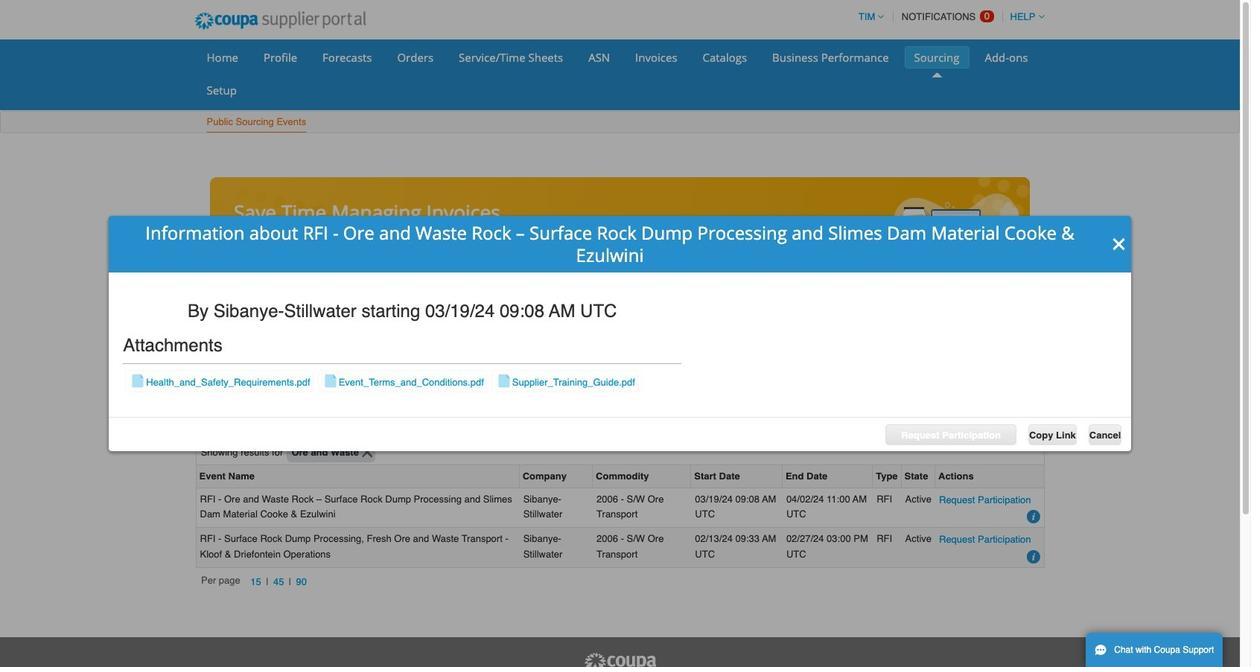 Task type: describe. For each thing, give the bounding box(es) containing it.
event name element
[[196, 466, 520, 488]]

information about rfi - ore and waste rock – surface rock dump processing and slimes dam material cooke & ezulwini dialog
[[109, 216, 1132, 452]]

start date element
[[692, 466, 783, 488]]

end date element
[[783, 466, 873, 488]]

type element
[[873, 466, 902, 488]]

0 vertical spatial coupa supplier portal image
[[184, 2, 376, 39]]

clear filter image
[[362, 447, 373, 458]]

company element
[[520, 466, 593, 488]]

commodity element
[[593, 466, 692, 488]]

Search text field
[[935, 417, 1039, 437]]



Task type: vqa. For each thing, say whether or not it's contained in the screenshot.
previous image
yes



Task type: locate. For each thing, give the bounding box(es) containing it.
navigation
[[201, 574, 312, 591]]

coupa supplier portal image
[[184, 2, 376, 39], [583, 653, 657, 668]]

previous image
[[211, 237, 223, 249]]

0 horizontal spatial coupa supplier portal image
[[184, 2, 376, 39]]

1 vertical spatial coupa supplier portal image
[[583, 653, 657, 668]]

tab list
[[196, 391, 1045, 412]]

actions element
[[936, 466, 1044, 488]]

close image
[[1113, 237, 1127, 251]]

1 horizontal spatial coupa supplier portal image
[[583, 653, 657, 668]]

state element
[[902, 466, 936, 488]]

search image
[[1021, 420, 1034, 433]]



